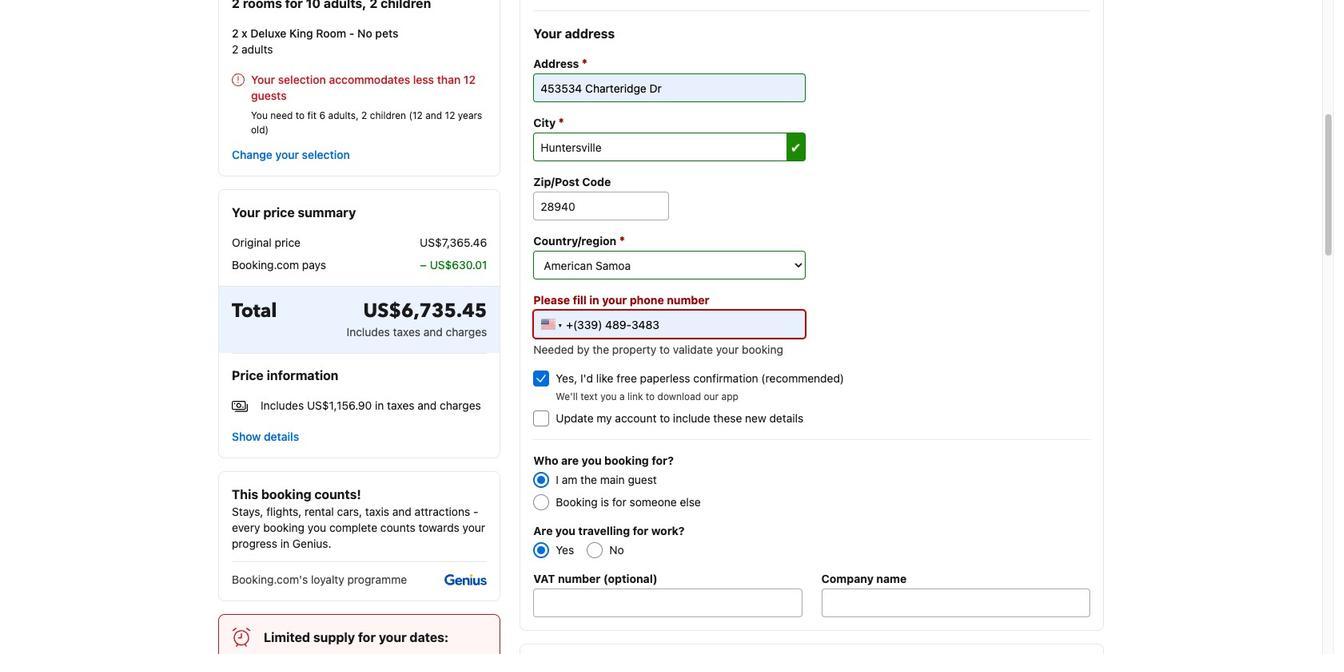Task type: locate. For each thing, give the bounding box(es) containing it.
supply
[[313, 630, 355, 645]]

price up booking.com pays
[[275, 236, 301, 249]]

your up "original"
[[232, 205, 260, 220]]

12 right than
[[464, 73, 476, 86]]

for for else
[[612, 496, 627, 509]]

0 horizontal spatial *
[[559, 115, 564, 130]]

my
[[597, 412, 612, 425]]

2 vertical spatial for
[[358, 630, 376, 645]]

like
[[596, 372, 614, 385]]

adults
[[241, 42, 273, 56]]

1 vertical spatial *
[[559, 115, 564, 130]]

dates:
[[410, 630, 449, 645]]

your right towards
[[463, 521, 485, 535]]

your selection accommodates less than 12 guests
[[251, 73, 476, 102]]

1 vertical spatial no
[[609, 544, 624, 557]]

and inside this booking counts! stays, flights, rental cars, taxis and attractions - every booking you complete counts towards your progress in genius.
[[392, 505, 412, 519]]

0 horizontal spatial number
[[558, 572, 601, 586]]

price up original price
[[263, 205, 295, 220]]

0 vertical spatial in
[[589, 293, 599, 307]]

1 horizontal spatial no
[[609, 544, 624, 557]]

the for property
[[593, 343, 609, 357]]

0 vertical spatial the
[[593, 343, 609, 357]]

in left genius.
[[280, 537, 289, 551]]

summary
[[298, 205, 356, 220]]

confirmation
[[693, 372, 758, 385]]

includes down price information
[[261, 399, 304, 413]]

0 vertical spatial for
[[612, 496, 627, 509]]

1 vertical spatial the
[[580, 473, 597, 487]]

and up counts
[[392, 505, 412, 519]]

price for original
[[275, 236, 301, 249]]

includes taxes and charges
[[347, 325, 487, 339]]

main
[[600, 473, 625, 487]]

no
[[357, 26, 372, 40], [609, 544, 624, 557]]

2 vertical spatial 2
[[361, 110, 367, 122]]

0 horizontal spatial -
[[349, 26, 355, 40]]

in right fill
[[589, 293, 599, 307]]

taxes down us$6,735.45
[[393, 325, 420, 339]]

change your selection
[[232, 148, 350, 161]]

2 vertical spatial in
[[280, 537, 289, 551]]

your up confirmation
[[716, 343, 739, 357]]

0 horizontal spatial 12
[[445, 110, 455, 122]]

1 vertical spatial includes
[[261, 399, 304, 413]]

please
[[533, 293, 570, 307]]

* right the city
[[559, 115, 564, 130]]

please fill in your phone number alert
[[533, 293, 806, 309]]

1 horizontal spatial details
[[769, 412, 804, 425]]

1 vertical spatial 2
[[232, 42, 238, 56]]

you down rental
[[308, 521, 326, 535]]

account
[[615, 412, 657, 425]]

in inside alert
[[589, 293, 599, 307]]

1 vertical spatial 12
[[445, 110, 455, 122]]

0 horizontal spatial includes
[[261, 399, 304, 413]]

our
[[704, 391, 719, 403]]

includes down us$6,735.45
[[347, 325, 390, 339]]

and right (12
[[425, 110, 442, 122]]

information
[[267, 369, 339, 383]]

you up yes
[[556, 524, 576, 538]]

12 inside the you need to fit  6 adults, 2 children (12 and 12 years old)
[[445, 110, 455, 122]]

12 left years
[[445, 110, 455, 122]]

zip/post
[[533, 175, 580, 189]]

*
[[582, 56, 588, 70], [559, 115, 564, 130], [619, 233, 625, 248]]

yes
[[556, 544, 574, 557]]

1 horizontal spatial in
[[375, 399, 384, 413]]

download
[[658, 391, 701, 403]]

includes
[[347, 325, 390, 339], [261, 399, 304, 413]]

0 vertical spatial -
[[349, 26, 355, 40]]

your for your address
[[533, 26, 562, 41]]

2 vertical spatial your
[[232, 205, 260, 220]]

company
[[822, 572, 874, 586]]

1 horizontal spatial number
[[667, 293, 710, 307]]

0 vertical spatial your
[[533, 26, 562, 41]]

your up 'guests'
[[251, 73, 275, 86]]

the inside who are you booking for? element
[[580, 473, 597, 487]]

number down yes
[[558, 572, 601, 586]]

details
[[769, 412, 804, 425], [264, 430, 299, 443]]

2 left x
[[232, 26, 239, 40]]

* right address
[[582, 56, 588, 70]]

1 horizontal spatial -
[[473, 505, 478, 519]]

to down +1 text field
[[660, 343, 670, 357]]

new
[[745, 412, 766, 425]]

0 horizontal spatial no
[[357, 26, 372, 40]]

who
[[533, 454, 558, 468]]

0 vertical spatial *
[[582, 56, 588, 70]]

complete
[[329, 521, 377, 535]]

2 left adults
[[232, 42, 238, 56]]

selection inside your selection accommodates less than 12 guests
[[278, 73, 326, 86]]

number inside alert
[[667, 293, 710, 307]]

need
[[270, 110, 293, 122]]

1 vertical spatial in
[[375, 399, 384, 413]]

-
[[349, 26, 355, 40], [473, 505, 478, 519]]

selection up 'guests'
[[278, 73, 326, 86]]

for right supply
[[358, 630, 376, 645]]

0 vertical spatial number
[[667, 293, 710, 307]]

0 horizontal spatial in
[[280, 537, 289, 551]]

programme
[[347, 573, 407, 586]]

* for address *
[[582, 56, 588, 70]]

1 vertical spatial charges
[[440, 399, 481, 413]]

yes, i'd like free paperless confirmation (recommended) we'll text you a link to download our app
[[556, 372, 844, 403]]

please fill in your phone number
[[533, 293, 710, 307]]

12
[[464, 73, 476, 86], [445, 110, 455, 122]]

booking
[[742, 343, 783, 357], [604, 454, 649, 468], [261, 487, 311, 502], [263, 521, 305, 535]]

price
[[263, 205, 295, 220], [275, 236, 301, 249]]

None text field
[[533, 133, 806, 161]]

you
[[600, 391, 617, 403], [582, 454, 602, 468], [308, 521, 326, 535], [556, 524, 576, 538]]

0 vertical spatial includes
[[347, 325, 390, 339]]

you left a
[[600, 391, 617, 403]]

1 horizontal spatial for
[[612, 496, 627, 509]]

someone
[[630, 496, 677, 509]]

0 vertical spatial no
[[357, 26, 372, 40]]

to left fit
[[296, 110, 305, 122]]

your right change
[[275, 148, 299, 161]]

zip/post code
[[533, 175, 611, 189]]

change your selection link
[[225, 141, 356, 169]]

who are you booking for?
[[533, 454, 674, 468]]

selection down 6
[[302, 148, 350, 161]]

1 horizontal spatial includes
[[347, 325, 390, 339]]

include
[[673, 412, 710, 425]]

your inside change your selection link
[[275, 148, 299, 161]]

0 vertical spatial 12
[[464, 73, 476, 86]]

1 vertical spatial price
[[275, 236, 301, 249]]

no down are you travelling for work?
[[609, 544, 624, 557]]

room
[[316, 26, 346, 40]]

1 vertical spatial details
[[264, 430, 299, 443]]

2 horizontal spatial for
[[633, 524, 649, 538]]

0 horizontal spatial for
[[358, 630, 376, 645]]

* down zip/post code text box
[[619, 233, 625, 248]]

your left dates:
[[379, 630, 407, 645]]

the
[[593, 343, 609, 357], [580, 473, 597, 487]]

app
[[722, 391, 739, 403]]

+1 text field
[[533, 310, 806, 339]]

are you travelling for work?
[[533, 524, 685, 538]]

old)
[[251, 124, 269, 136]]

includes us$1,156.90 in taxes and charges
[[261, 399, 481, 413]]

0 vertical spatial price
[[263, 205, 295, 220]]

property
[[612, 343, 657, 357]]

2 horizontal spatial in
[[589, 293, 599, 307]]

1 horizontal spatial 12
[[464, 73, 476, 86]]

Company name text field
[[822, 589, 1090, 618]]

your
[[533, 26, 562, 41], [251, 73, 275, 86], [232, 205, 260, 220]]

0 horizontal spatial details
[[264, 430, 299, 443]]

- right attractions at the bottom left
[[473, 505, 478, 519]]

update my account to include these new details
[[556, 412, 804, 425]]

selection
[[278, 73, 326, 86], [302, 148, 350, 161]]

your inside your selection accommodates less than 12 guests
[[251, 73, 275, 86]]

needed
[[533, 343, 574, 357]]

no left pets
[[357, 26, 372, 40]]

1 vertical spatial selection
[[302, 148, 350, 161]]

for right is
[[612, 496, 627, 509]]

original price
[[232, 236, 301, 249]]

Zip/Post Code text field
[[533, 192, 670, 221]]

2 right adults,
[[361, 110, 367, 122]]

to right the link at the bottom left
[[646, 391, 655, 403]]

are you travelling for work? element
[[521, 524, 1090, 559]]

details right new
[[769, 412, 804, 425]]

booking.com's
[[232, 573, 308, 586]]

and down us$6,735.45
[[424, 325, 443, 339]]

for left work?
[[633, 524, 649, 538]]

number up +1 text field
[[667, 293, 710, 307]]

are
[[533, 524, 553, 538]]

you need to fit  6 adults, 2 children (12 and 12 years old)
[[251, 110, 482, 136]]

2 vertical spatial *
[[619, 233, 625, 248]]

1 vertical spatial taxes
[[387, 399, 415, 413]]

details right show
[[264, 430, 299, 443]]

1 horizontal spatial *
[[582, 56, 588, 70]]

0 vertical spatial selection
[[278, 73, 326, 86]]

your left phone
[[602, 293, 627, 307]]

1 vertical spatial your
[[251, 73, 275, 86]]

accommodates
[[329, 73, 410, 86]]

1 vertical spatial for
[[633, 524, 649, 538]]

needed by the property to validate your booking
[[533, 343, 783, 357]]

by
[[577, 343, 590, 357]]

to
[[296, 110, 305, 122], [660, 343, 670, 357], [646, 391, 655, 403], [660, 412, 670, 425]]

number
[[667, 293, 710, 307], [558, 572, 601, 586]]

1 vertical spatial -
[[473, 505, 478, 519]]

guest
[[628, 473, 657, 487]]

pets
[[375, 26, 399, 40]]

your up address
[[533, 26, 562, 41]]

None text field
[[533, 74, 806, 102]]

for inside status
[[358, 630, 376, 645]]

are
[[561, 454, 579, 468]]

taxes right 'us$1,156.90' at the bottom left
[[387, 399, 415, 413]]

blue genius logo image
[[445, 575, 487, 586], [445, 575, 487, 586]]

in right 'us$1,156.90' at the bottom left
[[375, 399, 384, 413]]

the right am at the bottom of the page
[[580, 473, 597, 487]]

the right by
[[593, 343, 609, 357]]

- right the room
[[349, 26, 355, 40]]

the for main
[[580, 473, 597, 487]]

2 horizontal spatial *
[[619, 233, 625, 248]]

king
[[289, 26, 313, 40]]

your inside please fill in your phone number alert
[[602, 293, 627, 307]]



Task type: vqa. For each thing, say whether or not it's contained in the screenshot.
'please fill in your phone number'
yes



Task type: describe. For each thing, give the bounding box(es) containing it.
than
[[437, 73, 461, 86]]

show details
[[232, 430, 299, 443]]

your inside this booking counts! stays, flights, rental cars, taxis and attractions - every booking you complete counts towards your progress in genius.
[[463, 521, 485, 535]]

stays,
[[232, 505, 263, 519]]

i am the main guest
[[556, 473, 657, 487]]

* for country/region *
[[619, 233, 625, 248]]

you inside yes, i'd like free paperless confirmation (recommended) we'll text you a link to download our app
[[600, 391, 617, 403]]

booking
[[556, 496, 598, 509]]

price information
[[232, 369, 339, 383]]

* for city *
[[559, 115, 564, 130]]

code
[[582, 175, 611, 189]]

country/region
[[533, 234, 617, 248]]

booking down flights, on the bottom of the page
[[263, 521, 305, 535]]

in inside this booking counts! stays, flights, rental cars, taxis and attractions - every booking you complete counts towards your progress in genius.
[[280, 537, 289, 551]]

we'll
[[556, 391, 578, 403]]

price
[[232, 369, 264, 383]]

0 vertical spatial details
[[769, 412, 804, 425]]

a
[[619, 391, 625, 403]]

x
[[242, 26, 248, 40]]

years
[[458, 110, 482, 122]]

free
[[617, 372, 637, 385]]

to inside yes, i'd like free paperless confirmation (recommended) we'll text you a link to download our app
[[646, 391, 655, 403]]

- inside 2 x deluxe king room - no pets 2 adults
[[349, 26, 355, 40]]

guests
[[251, 89, 287, 102]]

paperless
[[640, 372, 690, 385]]

to down download
[[660, 412, 670, 425]]

company name
[[822, 572, 907, 586]]

no inside are you travelling for work? element
[[609, 544, 624, 557]]

address *
[[533, 56, 588, 70]]

counts!
[[314, 487, 361, 502]]

who are you booking for? element
[[533, 453, 1090, 511]]

your selection accommodates less than 12 guests status
[[232, 70, 487, 104]]

includes for includes us$1,156.90 in taxes and charges
[[261, 399, 304, 413]]

less
[[413, 73, 434, 86]]

attractions
[[415, 505, 470, 519]]

and down includes taxes and charges
[[418, 399, 437, 413]]

booking up flights, on the bottom of the page
[[261, 487, 311, 502]]

counts
[[380, 521, 415, 535]]

pays
[[302, 258, 326, 272]]

text
[[581, 391, 598, 403]]

you
[[251, 110, 268, 122]]

- inside this booking counts! stays, flights, rental cars, taxis and attractions - every booking you complete counts towards your progress in genius.
[[473, 505, 478, 519]]

you right are
[[582, 454, 602, 468]]

total
[[232, 298, 277, 325]]

booking.com
[[232, 258, 299, 272]]

update
[[556, 412, 594, 425]]

link
[[627, 391, 643, 403]]

city *
[[533, 115, 564, 130]]

your for your price summary
[[232, 205, 260, 220]]

yes,
[[556, 372, 577, 385]]

booking is for someone else
[[556, 496, 701, 509]]

booking up main
[[604, 454, 649, 468]]

travelling
[[578, 524, 630, 538]]

show
[[232, 430, 261, 443]]

this booking counts! stays, flights, rental cars, taxis and attractions - every booking you complete counts towards your progress in genius.
[[232, 487, 485, 551]]

us$6,735.45
[[363, 298, 487, 325]]

(recommended)
[[761, 372, 844, 385]]

name
[[877, 572, 907, 586]]

booking up confirmation
[[742, 343, 783, 357]]

2 inside the you need to fit  6 adults, 2 children (12 and 12 years old)
[[361, 110, 367, 122]]

address
[[565, 26, 615, 41]]

children
[[370, 110, 406, 122]]

show details button
[[225, 423, 305, 451]]

you inside this booking counts! stays, flights, rental cars, taxis and attractions - every booking you complete counts towards your progress in genius.
[[308, 521, 326, 535]]

no inside 2 x deluxe king room - no pets 2 adults
[[357, 26, 372, 40]]

includes for includes taxes and charges
[[347, 325, 390, 339]]

0 vertical spatial 2
[[232, 26, 239, 40]]

0 vertical spatial taxes
[[393, 325, 420, 339]]

cars,
[[337, 505, 362, 519]]

your price summary
[[232, 205, 356, 220]]

for for dates:
[[358, 630, 376, 645]]

booking.com's loyalty programme
[[232, 573, 407, 586]]

flights,
[[266, 505, 302, 519]]

deluxe
[[250, 26, 287, 40]]

i'd
[[580, 372, 593, 385]]

adults,
[[328, 110, 359, 122]]

vat
[[533, 572, 555, 586]]

your inside limited supply  for your dates: status
[[379, 630, 407, 645]]

taxis
[[365, 505, 389, 519]]

towards
[[418, 521, 460, 535]]

country/region *
[[533, 233, 625, 248]]

your for your selection accommodates less than 12 guests
[[251, 73, 275, 86]]

0 vertical spatial charges
[[446, 325, 487, 339]]

city
[[533, 116, 556, 130]]

change
[[232, 148, 273, 161]]

and inside the you need to fit  6 adults, 2 children (12 and 12 years old)
[[425, 110, 442, 122]]

original
[[232, 236, 272, 249]]

2 x deluxe king room - no pets 2 adults
[[232, 26, 399, 56]]

(12
[[409, 110, 423, 122]]

rental
[[305, 505, 334, 519]]

1 vertical spatial number
[[558, 572, 601, 586]]

am
[[562, 473, 577, 487]]

vat number (optional)
[[533, 572, 658, 586]]

fit
[[307, 110, 317, 122]]

limited
[[264, 630, 310, 645]]

details inside button
[[264, 430, 299, 443]]

to inside the you need to fit  6 adults, 2 children (12 and 12 years old)
[[296, 110, 305, 122]]

for?
[[652, 454, 674, 468]]

price for your
[[263, 205, 295, 220]]

VAT number (optional) text field
[[533, 589, 802, 618]]

6
[[319, 110, 326, 122]]

in for taxes
[[375, 399, 384, 413]]

phone
[[630, 293, 664, 307]]

in for your
[[589, 293, 599, 307]]

limited supply  for your dates:
[[264, 630, 449, 645]]

limited supply  for your dates: status
[[218, 614, 501, 655]]

us$7,365.46
[[420, 236, 487, 249]]

booking.com pays
[[232, 258, 326, 272]]

12 inside your selection accommodates less than 12 guests
[[464, 73, 476, 86]]

genius.
[[292, 537, 331, 551]]

is
[[601, 496, 609, 509]]



